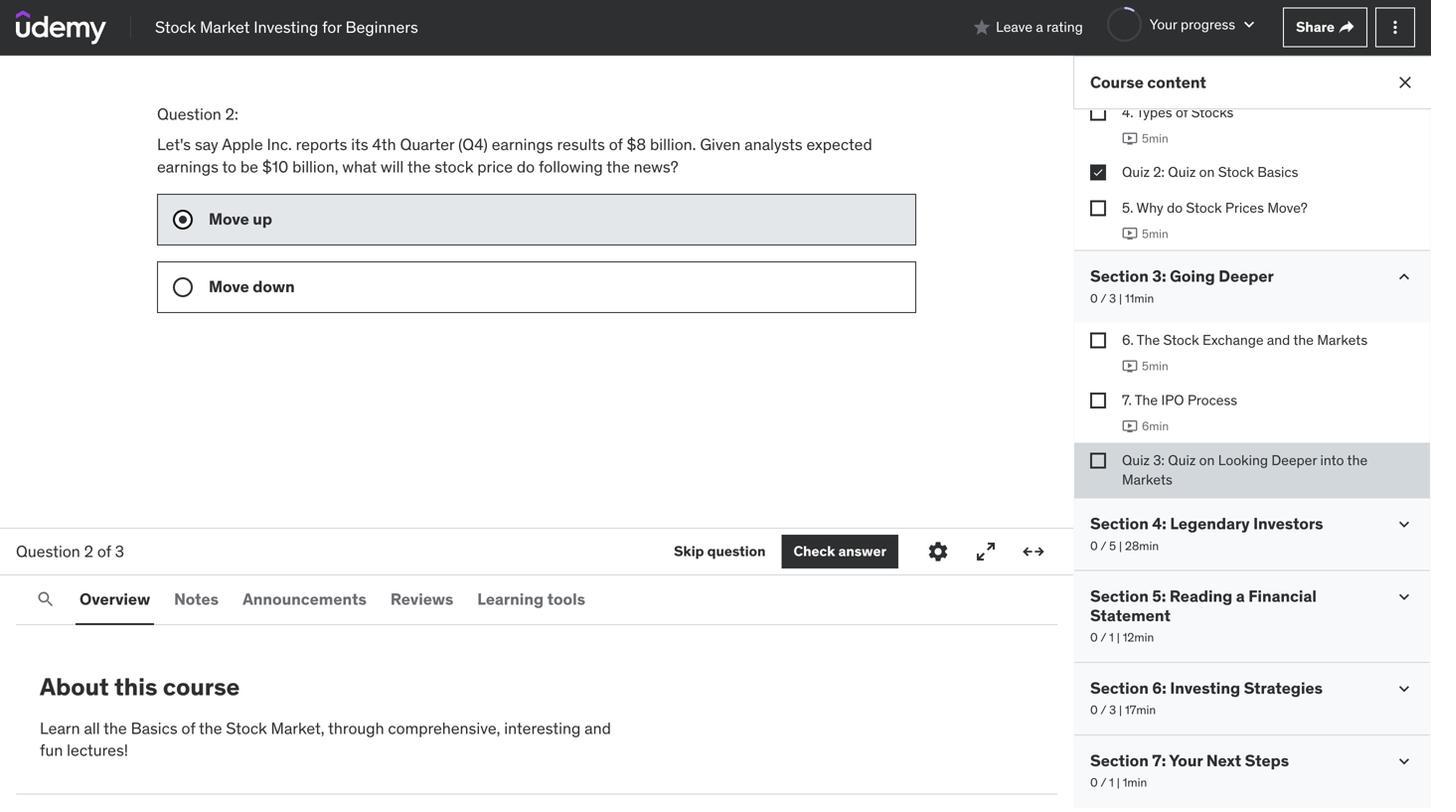Task type: locate. For each thing, give the bounding box(es) containing it.
move left up on the top left
[[209, 209, 249, 229]]

1 horizontal spatial 2:
[[1154, 163, 1165, 181]]

0 vertical spatial on
[[1200, 163, 1215, 181]]

$10
[[262, 156, 289, 177]]

section inside section 4: legendary investors 0 / 5 | 28min
[[1091, 514, 1149, 534]]

2 0 from the top
[[1091, 538, 1098, 554]]

learn
[[40, 718, 80, 739]]

types
[[1137, 103, 1173, 121]]

going
[[1170, 266, 1216, 286]]

1 vertical spatial the
[[1135, 391, 1158, 409]]

and right 'interesting'
[[585, 718, 611, 739]]

0 vertical spatial 1
[[1110, 630, 1114, 645]]

move up
[[209, 209, 272, 229]]

0 vertical spatial basics
[[1258, 163, 1299, 181]]

of down course
[[181, 718, 195, 739]]

3: down 6min
[[1154, 451, 1165, 469]]

3 5min from the top
[[1142, 359, 1169, 374]]

xsmall image
[[1339, 19, 1355, 35], [1091, 105, 1107, 121], [1091, 165, 1107, 181], [1091, 333, 1107, 349], [1091, 393, 1107, 409]]

course
[[163, 672, 240, 702]]

/ inside 'section 3: going deeper 0 / 3 | 11min'
[[1101, 291, 1107, 306]]

rating
[[1047, 18, 1084, 36]]

| left 12min
[[1117, 630, 1120, 645]]

price
[[477, 156, 513, 177]]

3 / from the top
[[1101, 630, 1107, 645]]

1 vertical spatial question
[[16, 541, 80, 562]]

process
[[1188, 391, 1238, 409]]

/ inside section 4: legendary investors 0 / 5 | 28min
[[1101, 538, 1107, 554]]

statement
[[1091, 605, 1171, 626]]

| right 5
[[1119, 538, 1123, 554]]

on inside quiz 3: quiz on looking deeper into the markets
[[1200, 451, 1215, 469]]

the for 6.
[[1137, 331, 1160, 349]]

quiz down 6min
[[1169, 451, 1196, 469]]

1 vertical spatial small image
[[1395, 587, 1415, 607]]

0 vertical spatial question
[[157, 104, 222, 124]]

small image
[[1240, 14, 1260, 34], [973, 17, 992, 37], [1395, 515, 1415, 535], [1395, 751, 1415, 771]]

1 left 12min
[[1110, 630, 1114, 645]]

section inside 'section 3: going deeper 0 / 3 | 11min'
[[1091, 266, 1149, 286]]

investing left for
[[254, 17, 318, 37]]

overview
[[80, 589, 150, 609]]

content
[[1148, 72, 1207, 92]]

0 vertical spatial markets
[[1318, 331, 1368, 349]]

/ left the 11min
[[1101, 291, 1107, 306]]

/ left 5
[[1101, 538, 1107, 554]]

1 horizontal spatial question
[[157, 104, 222, 124]]

0 horizontal spatial basics
[[131, 718, 178, 739]]

billion.
[[650, 134, 696, 155]]

| for section 4: legendary investors
[[1119, 538, 1123, 554]]

1 5min from the top
[[1142, 131, 1169, 146]]

0 vertical spatial investing
[[254, 17, 318, 37]]

fullscreen image
[[974, 540, 998, 564]]

/ left "17min"
[[1101, 702, 1107, 718]]

5min for why
[[1142, 226, 1169, 241]]

basics inside sidebar element
[[1258, 163, 1299, 181]]

| inside 'section 3: going deeper 0 / 3 | 11min'
[[1120, 291, 1123, 306]]

1 small image from the top
[[1395, 267, 1415, 287]]

1 vertical spatial do
[[1167, 199, 1183, 216]]

0 vertical spatial 3
[[1110, 291, 1117, 306]]

1 vertical spatial 2:
[[1154, 163, 1165, 181]]

/ down statement
[[1101, 630, 1107, 645]]

1 vertical spatial markets
[[1123, 471, 1173, 489]]

1 left the 1min
[[1110, 775, 1114, 790]]

strategies
[[1244, 678, 1323, 698]]

leave a rating button
[[973, 3, 1084, 51]]

the right 6.
[[1137, 331, 1160, 349]]

2 move from the top
[[209, 277, 249, 297]]

3:
[[1153, 266, 1167, 286], [1154, 451, 1165, 469]]

0 vertical spatial move
[[209, 209, 249, 229]]

question up let's
[[157, 104, 222, 124]]

comprehensive,
[[388, 718, 501, 739]]

move for move down
[[209, 277, 249, 297]]

| inside section 4: legendary investors 0 / 5 | 28min
[[1119, 538, 1123, 554]]

0 left the 11min
[[1091, 291, 1098, 306]]

1 vertical spatial 3:
[[1154, 451, 1165, 469]]

section inside section 5: reading a financial statement 0 / 1 | 12min
[[1091, 586, 1149, 607]]

do inside sidebar element
[[1167, 199, 1183, 216]]

move
[[209, 209, 249, 229], [209, 277, 249, 297]]

0 left 5
[[1091, 538, 1098, 554]]

0 vertical spatial your
[[1150, 15, 1178, 33]]

the right all
[[104, 718, 127, 739]]

notes button
[[170, 576, 223, 623]]

7.
[[1123, 391, 1132, 409]]

1 section from the top
[[1091, 266, 1149, 286]]

6.
[[1123, 331, 1134, 349]]

3 left the 11min
[[1110, 291, 1117, 306]]

1 horizontal spatial basics
[[1258, 163, 1299, 181]]

/ left the 1min
[[1101, 775, 1107, 790]]

5min right the play the stock exchange and the markets icon
[[1142, 359, 1169, 374]]

2: for quiz
[[1154, 163, 1165, 181]]

0 inside section 7: your next steps 0 / 1 | 1min
[[1091, 775, 1098, 790]]

of inside learn all the basics of the stock market, through comprehensive, interesting and fun lectures!
[[181, 718, 195, 739]]

0 vertical spatial 5min
[[1142, 131, 1169, 146]]

do inside question 2: let's say apple inc. reports its 4th quarter (q4) earnings results of $8 billion. given analysts expected earnings to be $10 billion, what will the stock price do following the news?
[[517, 156, 535, 177]]

1 horizontal spatial and
[[1268, 331, 1291, 349]]

1 vertical spatial your
[[1170, 750, 1203, 771]]

1 horizontal spatial do
[[1167, 199, 1183, 216]]

| inside section 7: your next steps 0 / 1 | 1min
[[1117, 775, 1120, 790]]

of right types
[[1176, 103, 1188, 121]]

2: up apple
[[225, 104, 238, 124]]

of left the $8
[[609, 134, 623, 155]]

section up the 11min
[[1091, 266, 1149, 286]]

a right reading
[[1237, 586, 1245, 607]]

1 xsmall image from the top
[[1091, 200, 1107, 216]]

1 1 from the top
[[1110, 630, 1114, 645]]

your right 7:
[[1170, 750, 1203, 771]]

1 vertical spatial xsmall image
[[1091, 453, 1107, 469]]

quarter
[[400, 134, 455, 155]]

1 vertical spatial investing
[[1171, 678, 1241, 698]]

0 inside 'section 3: going deeper 0 / 3 | 11min'
[[1091, 291, 1098, 306]]

section up the 1min
[[1091, 750, 1149, 771]]

| for section 6: investing strategies
[[1120, 702, 1123, 718]]

answer
[[839, 542, 887, 560]]

1 vertical spatial 1
[[1110, 775, 1114, 790]]

section inside section 7: your next steps 0 / 1 | 1min
[[1091, 750, 1149, 771]]

4 / from the top
[[1101, 702, 1107, 718]]

/
[[1101, 291, 1107, 306], [1101, 538, 1107, 554], [1101, 630, 1107, 645], [1101, 702, 1107, 718], [1101, 775, 1107, 790]]

small image for section 5: reading a financial statement
[[1395, 587, 1415, 607]]

on up 5. why do stock prices move?
[[1200, 163, 1215, 181]]

section for section 4: legendary investors
[[1091, 514, 1149, 534]]

0 horizontal spatial question
[[16, 541, 80, 562]]

1 vertical spatial on
[[1200, 451, 1215, 469]]

investing inside section 6: investing strategies 0 / 3 | 17min
[[1171, 678, 1241, 698]]

1 vertical spatial 5min
[[1142, 226, 1169, 241]]

/ inside section 6: investing strategies 0 / 3 | 17min
[[1101, 702, 1107, 718]]

0 inside section 4: legendary investors 0 / 5 | 28min
[[1091, 538, 1098, 554]]

0 down statement
[[1091, 630, 1098, 645]]

0 vertical spatial do
[[517, 156, 535, 177]]

question left 2
[[16, 541, 80, 562]]

3 inside 'section 3: going deeper 0 / 3 | 11min'
[[1110, 291, 1117, 306]]

0 horizontal spatial a
[[1036, 18, 1044, 36]]

following
[[539, 156, 603, 177]]

0 horizontal spatial and
[[585, 718, 611, 739]]

0 horizontal spatial 2:
[[225, 104, 238, 124]]

5min right play why do stock prices move? icon
[[1142, 226, 1169, 241]]

your progress
[[1150, 15, 1236, 33]]

stock
[[155, 17, 196, 37], [1219, 163, 1255, 181], [1187, 199, 1222, 216], [1164, 331, 1200, 349], [226, 718, 267, 739]]

section
[[1091, 266, 1149, 286], [1091, 514, 1149, 534], [1091, 586, 1149, 607], [1091, 678, 1149, 698], [1091, 750, 1149, 771]]

2 vertical spatial 3
[[1110, 702, 1117, 718]]

1 vertical spatial deeper
[[1272, 451, 1318, 469]]

0 left the 1min
[[1091, 775, 1098, 790]]

of inside question 2: let's say apple inc. reports its 4th quarter (q4) earnings results of $8 billion. given analysts expected earnings to be $10 billion, what will the stock price do following the news?
[[609, 134, 623, 155]]

5min right play types of stocks icon
[[1142, 131, 1169, 146]]

beginners
[[346, 17, 418, 37]]

0 vertical spatial 2:
[[225, 104, 238, 124]]

markets inside quiz 3: quiz on looking deeper into the markets
[[1123, 471, 1173, 489]]

3: for quiz
[[1154, 451, 1165, 469]]

2 on from the top
[[1200, 451, 1215, 469]]

1 0 from the top
[[1091, 291, 1098, 306]]

basics down about this course
[[131, 718, 178, 739]]

3 inside section 6: investing strategies 0 / 3 | 17min
[[1110, 702, 1117, 718]]

the
[[407, 156, 431, 177], [607, 156, 630, 177], [1294, 331, 1314, 349], [1348, 451, 1368, 469], [104, 718, 127, 739], [199, 718, 222, 739]]

5min for the
[[1142, 359, 1169, 374]]

12min
[[1123, 630, 1155, 645]]

4.
[[1123, 103, 1134, 121]]

on left looking
[[1200, 451, 1215, 469]]

/ for section 6: investing strategies
[[1101, 702, 1107, 718]]

question inside question 2: let's say apple inc. reports its 4th quarter (q4) earnings results of $8 billion. given analysts expected earnings to be $10 billion, what will the stock price do following the news?
[[157, 104, 222, 124]]

2 1 from the top
[[1110, 775, 1114, 790]]

deeper inside 'section 3: going deeper 0 / 3 | 11min'
[[1219, 266, 1274, 286]]

this
[[114, 672, 158, 702]]

investors
[[1254, 514, 1324, 534]]

| inside section 6: investing strategies 0 / 3 | 17min
[[1120, 702, 1123, 718]]

search image
[[36, 590, 56, 609]]

0 vertical spatial 3:
[[1153, 266, 1167, 286]]

| left "17min"
[[1120, 702, 1123, 718]]

section inside section 6: investing strategies 0 / 3 | 17min
[[1091, 678, 1149, 698]]

basics up move? at right
[[1258, 163, 1299, 181]]

your inside section 7: your next steps 0 / 1 | 1min
[[1170, 750, 1203, 771]]

stock inside learn all the basics of the stock market, through comprehensive, interesting and fun lectures!
[[226, 718, 267, 739]]

do right the why
[[1167, 199, 1183, 216]]

3: inside 'section 3: going deeper 0 / 3 | 11min'
[[1153, 266, 1167, 286]]

section up "17min"
[[1091, 678, 1149, 698]]

2 small image from the top
[[1395, 587, 1415, 607]]

a left rating at the right top of the page
[[1036, 18, 1044, 36]]

deeper right going
[[1219, 266, 1274, 286]]

of inside sidebar element
[[1176, 103, 1188, 121]]

small image
[[1395, 267, 1415, 287], [1395, 587, 1415, 607], [1395, 679, 1415, 699]]

market,
[[271, 718, 325, 739]]

investing for strategies
[[1171, 678, 1241, 698]]

do down (q4) earnings
[[517, 156, 535, 177]]

2 section from the top
[[1091, 514, 1149, 534]]

section 6: investing strategies button
[[1091, 678, 1323, 698]]

1 vertical spatial a
[[1237, 586, 1245, 607]]

3 section from the top
[[1091, 586, 1149, 607]]

prices
[[1226, 199, 1265, 216]]

quiz 3: quiz on looking deeper into the markets
[[1123, 451, 1368, 489]]

1 vertical spatial basics
[[131, 718, 178, 739]]

2: inside question 2: let's say apple inc. reports its 4th quarter (q4) earnings results of $8 billion. given analysts expected earnings to be $10 billion, what will the stock price do following the news?
[[225, 104, 238, 124]]

play the stock exchange and the markets image
[[1123, 359, 1138, 374]]

2:
[[225, 104, 238, 124], [1154, 163, 1165, 181]]

lectures!
[[67, 740, 128, 761]]

3 small image from the top
[[1395, 679, 1415, 699]]

close course content sidebar image
[[1396, 73, 1416, 92]]

skip
[[674, 542, 704, 560]]

3 right 2
[[115, 541, 124, 562]]

on
[[1200, 163, 1215, 181], [1200, 451, 1215, 469]]

6min
[[1142, 419, 1169, 434]]

investing right the 6:
[[1171, 678, 1241, 698]]

question
[[708, 542, 766, 560]]

3 0 from the top
[[1091, 630, 1098, 645]]

quiz down play types of stocks icon
[[1123, 163, 1150, 181]]

5 0 from the top
[[1091, 775, 1098, 790]]

4 section from the top
[[1091, 678, 1149, 698]]

5 section from the top
[[1091, 750, 1149, 771]]

section left 5:
[[1091, 586, 1149, 607]]

basics inside learn all the basics of the stock market, through comprehensive, interesting and fun lectures!
[[131, 718, 178, 739]]

1 on from the top
[[1200, 163, 1215, 181]]

1 vertical spatial move
[[209, 277, 249, 297]]

5min
[[1142, 131, 1169, 146], [1142, 226, 1169, 241], [1142, 359, 1169, 374]]

earnings
[[157, 156, 219, 177]]

| for section 3: going deeper
[[1120, 291, 1123, 306]]

0 horizontal spatial markets
[[1123, 471, 1173, 489]]

1 move from the top
[[209, 209, 249, 229]]

0 vertical spatial and
[[1268, 331, 1291, 349]]

/ inside section 5: reading a financial statement 0 / 1 | 12min
[[1101, 630, 1107, 645]]

your
[[1150, 15, 1178, 33], [1170, 750, 1203, 771]]

2 5min from the top
[[1142, 226, 1169, 241]]

1
[[1110, 630, 1114, 645], [1110, 775, 1114, 790]]

| left the 11min
[[1120, 291, 1123, 306]]

0 left "17min"
[[1091, 702, 1098, 718]]

why
[[1137, 199, 1164, 216]]

xsmall image
[[1091, 200, 1107, 216], [1091, 453, 1107, 469]]

the down course
[[199, 718, 222, 739]]

7. the ipo process
[[1123, 391, 1238, 409]]

a inside button
[[1036, 18, 1044, 36]]

and right exchange
[[1268, 331, 1291, 349]]

4. types of stocks
[[1123, 103, 1234, 121]]

the right into
[[1348, 451, 1368, 469]]

move left down
[[209, 277, 249, 297]]

5
[[1110, 538, 1117, 554]]

1 vertical spatial and
[[585, 718, 611, 739]]

2: inside sidebar element
[[1154, 163, 1165, 181]]

small image for section 6: investing strategies
[[1395, 679, 1415, 699]]

3: up the 11min
[[1153, 266, 1167, 286]]

stock left market,
[[226, 718, 267, 739]]

1 / from the top
[[1101, 291, 1107, 306]]

3: inside quiz 3: quiz on looking deeper into the markets
[[1154, 451, 1165, 469]]

leave a rating
[[996, 18, 1084, 36]]

of right 2
[[97, 541, 111, 562]]

0 vertical spatial xsmall image
[[1091, 200, 1107, 216]]

share button
[[1284, 7, 1368, 47]]

section up 5
[[1091, 514, 1149, 534]]

0 vertical spatial deeper
[[1219, 266, 1274, 286]]

question 2 of 3
[[16, 541, 124, 562]]

0 vertical spatial small image
[[1395, 267, 1415, 287]]

2 / from the top
[[1101, 538, 1107, 554]]

quiz
[[1123, 163, 1150, 181], [1169, 163, 1196, 181], [1123, 451, 1150, 469], [1169, 451, 1196, 469]]

stock left exchange
[[1164, 331, 1200, 349]]

3 left "17min"
[[1110, 702, 1117, 718]]

deeper left into
[[1272, 451, 1318, 469]]

4 0 from the top
[[1091, 702, 1098, 718]]

2 vertical spatial small image
[[1395, 679, 1415, 699]]

5 / from the top
[[1101, 775, 1107, 790]]

deeper
[[1219, 266, 1274, 286], [1272, 451, 1318, 469]]

billion,
[[292, 156, 339, 177]]

1 horizontal spatial a
[[1237, 586, 1245, 607]]

1 horizontal spatial markets
[[1318, 331, 1368, 349]]

its
[[351, 134, 369, 155]]

course content
[[1091, 72, 1207, 92]]

your left progress
[[1150, 15, 1178, 33]]

2: up the why
[[1154, 163, 1165, 181]]

0 vertical spatial the
[[1137, 331, 1160, 349]]

reviews
[[391, 589, 454, 609]]

interesting
[[504, 718, 581, 739]]

0 horizontal spatial do
[[517, 156, 535, 177]]

steps
[[1245, 750, 1290, 771]]

0 vertical spatial a
[[1036, 18, 1044, 36]]

section 5: reading a financial statement button
[[1091, 586, 1379, 626]]

the right exchange
[[1294, 331, 1314, 349]]

the right 7.
[[1135, 391, 1158, 409]]

stock up prices
[[1219, 163, 1255, 181]]

1 horizontal spatial investing
[[1171, 678, 1241, 698]]

small image inside "leave a rating" button
[[973, 17, 992, 37]]

2 vertical spatial 5min
[[1142, 359, 1169, 374]]

skip question button
[[674, 535, 766, 569]]

0 horizontal spatial investing
[[254, 17, 318, 37]]

investing for for
[[254, 17, 318, 37]]

stock market investing for beginners link
[[155, 16, 418, 38]]

0 inside section 6: investing strategies 0 / 3 | 17min
[[1091, 702, 1098, 718]]

| left the 1min
[[1117, 775, 1120, 790]]



Task type: vqa. For each thing, say whether or not it's contained in the screenshot.
the rightmost 4.7
no



Task type: describe. For each thing, give the bounding box(es) containing it.
1 vertical spatial 3
[[115, 541, 124, 562]]

section 7: your next steps 0 / 1 | 1min
[[1091, 750, 1290, 790]]

apple
[[222, 134, 263, 155]]

down
[[253, 277, 295, 297]]

question for question 2 of 3
[[16, 541, 80, 562]]

section for section 7: your next steps
[[1091, 750, 1149, 771]]

xsmall image for 4. types of stocks
[[1091, 105, 1107, 121]]

section 3: going deeper button
[[1091, 266, 1274, 286]]

settings image
[[927, 540, 951, 564]]

share
[[1297, 18, 1335, 36]]

1 inside section 5: reading a financial statement 0 / 1 | 12min
[[1110, 630, 1114, 645]]

up
[[253, 209, 272, 229]]

quiz down play the ipo process icon
[[1123, 451, 1150, 469]]

11min
[[1126, 291, 1155, 306]]

the for 7.
[[1135, 391, 1158, 409]]

/ for section 3: going deeper
[[1101, 291, 1107, 306]]

$8
[[627, 134, 646, 155]]

overview button
[[76, 576, 154, 623]]

quiz up 5. why do stock prices move?
[[1169, 163, 1196, 181]]

learning
[[478, 589, 544, 609]]

stock down quiz 2: quiz on stock basics
[[1187, 199, 1222, 216]]

skip question
[[674, 542, 766, 560]]

section for section 5: reading a financial statement
[[1091, 586, 1149, 607]]

through
[[328, 718, 384, 739]]

(q4) earnings
[[458, 134, 553, 155]]

play types of stocks image
[[1123, 131, 1138, 146]]

17min
[[1126, 702, 1156, 718]]

6:
[[1153, 678, 1167, 698]]

tools
[[547, 589, 586, 609]]

your progress button
[[1107, 7, 1260, 42]]

0 inside section 5: reading a financial statement 0 / 1 | 12min
[[1091, 630, 1098, 645]]

financial
[[1249, 586, 1317, 607]]

fun
[[40, 740, 63, 761]]

stock market investing for beginners
[[155, 17, 418, 37]]

2
[[84, 541, 93, 562]]

0 for section 4: legendary investors
[[1091, 538, 1098, 554]]

be
[[240, 156, 258, 177]]

section 4: legendary investors button
[[1091, 514, 1324, 534]]

what
[[342, 156, 377, 177]]

to
[[222, 156, 237, 177]]

reviews button
[[387, 576, 458, 623]]

question 2: let's say apple inc. reports its 4th quarter (q4) earnings results of $8 billion. given analysts expected earnings to be $10 billion, what will the stock price do following the news?
[[157, 104, 873, 177]]

actions image
[[1386, 17, 1406, 37]]

let's say apple inc. reports its 4th quarter (q4) earnings results of $8 billion. given analysts expected earnings to be $10 billion, what will the stock price do following the news? group
[[157, 194, 917, 313]]

7:
[[1153, 750, 1167, 771]]

section 7: your next steps button
[[1091, 750, 1290, 771]]

analysts
[[745, 134, 803, 155]]

the down the $8
[[607, 156, 630, 177]]

stocks
[[1192, 103, 1234, 121]]

section for section 6: investing strategies
[[1091, 678, 1149, 698]]

xsmall image for 7. the ipo process
[[1091, 393, 1107, 409]]

let's
[[157, 134, 191, 155]]

progress
[[1181, 15, 1236, 33]]

quiz 2: quiz on stock basics
[[1123, 163, 1299, 181]]

xsmall image inside share 'button'
[[1339, 19, 1355, 35]]

learn all the basics of the stock market, through comprehensive, interesting and fun lectures!
[[40, 718, 611, 761]]

udemy image
[[16, 10, 106, 44]]

5min for types
[[1142, 131, 1169, 146]]

5.
[[1123, 199, 1134, 216]]

the inside quiz 3: quiz on looking deeper into the markets
[[1348, 451, 1368, 469]]

next
[[1207, 750, 1242, 771]]

expanded view image
[[1022, 540, 1046, 564]]

stock left market
[[155, 17, 196, 37]]

for
[[322, 17, 342, 37]]

small image inside your progress dropdown button
[[1240, 14, 1260, 34]]

and inside learn all the basics of the stock market, through comprehensive, interesting and fun lectures!
[[585, 718, 611, 739]]

about
[[40, 672, 109, 702]]

0 for section 3: going deeper
[[1091, 291, 1098, 306]]

play why do stock prices move? image
[[1123, 226, 1138, 242]]

5:
[[1153, 586, 1167, 607]]

0 for section 6: investing strategies
[[1091, 702, 1098, 718]]

move down
[[209, 277, 295, 297]]

all
[[84, 718, 100, 739]]

2 xsmall image from the top
[[1091, 453, 1107, 469]]

learning tools button
[[474, 576, 590, 623]]

check
[[794, 542, 836, 560]]

exchange
[[1203, 331, 1264, 349]]

/ for section 4: legendary investors
[[1101, 538, 1107, 554]]

2: for question
[[225, 104, 238, 124]]

move for move up
[[209, 209, 249, 229]]

small image for section 3: going deeper
[[1395, 267, 1415, 287]]

play the ipo process image
[[1123, 419, 1138, 435]]

the down quarter
[[407, 156, 431, 177]]

sidebar element
[[1074, 0, 1432, 808]]

| inside section 5: reading a financial statement 0 / 1 | 12min
[[1117, 630, 1120, 645]]

learning tools
[[478, 589, 586, 609]]

a inside section 5: reading a financial statement 0 / 1 | 12min
[[1237, 586, 1245, 607]]

news?
[[634, 156, 679, 177]]

section 3: going deeper 0 / 3 | 11min
[[1091, 266, 1274, 306]]

3 for section 3: going deeper
[[1110, 291, 1117, 306]]

will
[[381, 156, 404, 177]]

question for question 2: let's say apple inc. reports its 4th quarter (q4) earnings results of $8 billion. given analysts expected earnings to be $10 billion, what will the stock price do following the news?
[[157, 104, 222, 124]]

results
[[557, 134, 605, 155]]

and inside sidebar element
[[1268, 331, 1291, 349]]

/ inside section 7: your next steps 0 / 1 | 1min
[[1101, 775, 1107, 790]]

section for section 3: going deeper
[[1091, 266, 1149, 286]]

check answer
[[794, 542, 887, 560]]

3: for section
[[1153, 266, 1167, 286]]

market
[[200, 17, 250, 37]]

stock
[[435, 156, 474, 177]]

into
[[1321, 451, 1345, 469]]

course
[[1091, 72, 1144, 92]]

leave
[[996, 18, 1033, 36]]

your inside dropdown button
[[1150, 15, 1178, 33]]

6. the stock exchange and the markets
[[1123, 331, 1368, 349]]

on for stock
[[1200, 163, 1215, 181]]

3 for section 6: investing strategies
[[1110, 702, 1117, 718]]

1 inside section 7: your next steps 0 / 1 | 1min
[[1110, 775, 1114, 790]]

on for looking
[[1200, 451, 1215, 469]]

legendary
[[1171, 514, 1250, 534]]

xsmall image for 6. the stock exchange and the markets
[[1091, 333, 1107, 349]]

5. why do stock prices move?
[[1123, 199, 1308, 216]]

looking
[[1219, 451, 1269, 469]]

section 4: legendary investors 0 / 5 | 28min
[[1091, 514, 1324, 554]]

about this course
[[40, 672, 240, 702]]

1min
[[1123, 775, 1148, 790]]

deeper inside quiz 3: quiz on looking deeper into the markets
[[1272, 451, 1318, 469]]

4:
[[1153, 514, 1167, 534]]

inc. reports
[[267, 134, 347, 155]]

reading
[[1170, 586, 1233, 607]]



